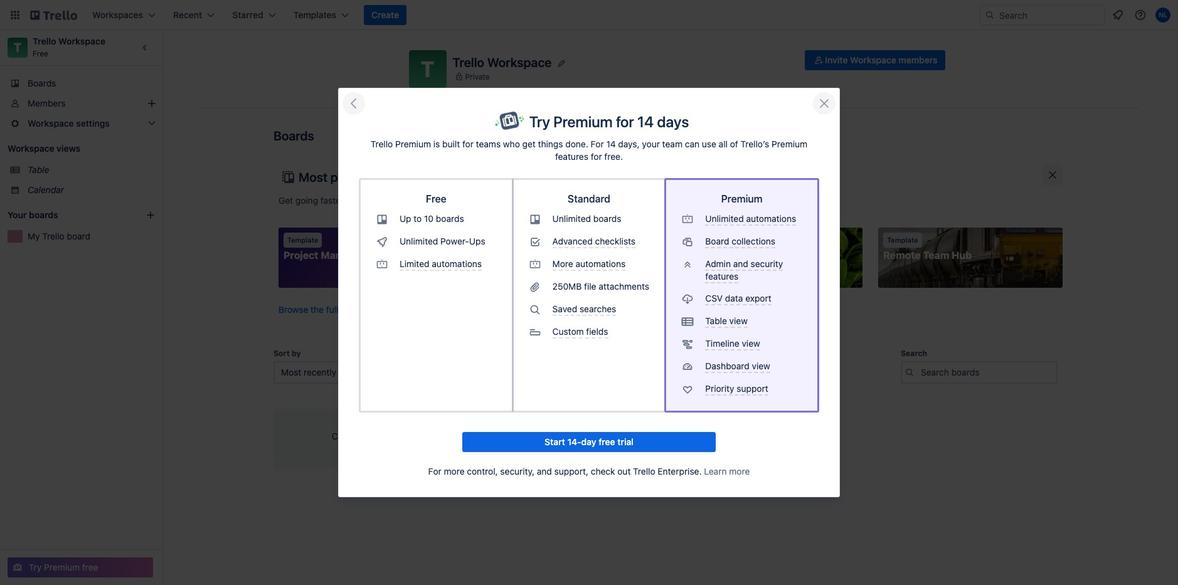 Task type: describe. For each thing, give the bounding box(es) containing it.
trello premium is built for teams who get things done. for 14 days, your team can use all of trello's premium features for free.
[[371, 138, 807, 162]]

board collections
[[705, 236, 775, 246]]

learn
[[704, 466, 727, 477]]

standard
[[568, 193, 610, 204]]

your
[[642, 138, 660, 149]]

data
[[725, 293, 743, 303]]

automations for free
[[432, 258, 482, 269]]

more automations
[[552, 258, 626, 269]]

to
[[414, 213, 422, 224]]

or
[[519, 195, 528, 206]]

get going faster with a template from the trello community or
[[279, 195, 530, 206]]

0 horizontal spatial unlimited
[[400, 236, 438, 246]]

0 vertical spatial 14
[[637, 113, 654, 130]]

workspace for trello workspace free
[[58, 36, 105, 46]]

search image
[[985, 10, 995, 20]]

Search field
[[995, 6, 1105, 24]]

learn more link
[[704, 466, 750, 477]]

workspace for invite workspace members
[[850, 55, 896, 65]]

remote
[[883, 250, 921, 261]]

limited automations
[[400, 258, 482, 269]]

full
[[326, 304, 338, 315]]

templates
[[377, 170, 435, 184]]

choose a category
[[537, 196, 612, 206]]

project inside template simple project board
[[719, 250, 754, 261]]

searches
[[580, 303, 616, 314]]

try premium free
[[29, 562, 98, 573]]

of
[[730, 138, 738, 149]]

boards for your boards
[[29, 210, 58, 220]]

1 horizontal spatial boards
[[436, 213, 464, 224]]

sm image
[[813, 54, 825, 66]]

trello workspace free
[[33, 36, 105, 58]]

unlimited power-ups
[[400, 236, 485, 246]]

features inside admin and security features
[[705, 271, 739, 281]]

dashboard
[[705, 360, 749, 371]]

start 14-day free trial
[[545, 437, 633, 447]]

browse the full template gallery link
[[279, 304, 406, 315]]

0 vertical spatial my
[[28, 231, 40, 242]]

0 horizontal spatial board
[[67, 231, 90, 242]]

things
[[538, 138, 563, 149]]

1 vertical spatial for
[[462, 138, 474, 149]]

premium for free
[[44, 562, 80, 573]]

browse the full template gallery
[[279, 304, 406, 315]]

noah lott (noahlott1) image
[[1155, 8, 1170, 23]]

primary element
[[0, 0, 1178, 30]]

1 more from the left
[[444, 466, 465, 477]]

0 horizontal spatial for
[[428, 466, 442, 477]]

trello's
[[741, 138, 769, 149]]

get
[[522, 138, 536, 149]]

is
[[433, 138, 440, 149]]

start
[[545, 437, 565, 447]]

timeline view
[[705, 338, 760, 349]]

calendar link
[[28, 184, 156, 196]]

power-
[[440, 236, 469, 246]]

csv data export
[[705, 293, 771, 303]]

all
[[719, 138, 728, 149]]

csv
[[705, 293, 723, 303]]

saved
[[552, 303, 577, 314]]

can
[[685, 138, 699, 149]]

2 horizontal spatial automations
[[746, 213, 796, 224]]

management
[[321, 250, 384, 261]]

1 vertical spatial boards
[[273, 129, 314, 143]]

support,
[[554, 466, 588, 477]]

features inside trello premium is built for teams who get things done. for 14 days, your team can use all of trello's premium features for free.
[[555, 151, 588, 162]]

your
[[8, 210, 27, 220]]

template for project
[[287, 236, 318, 244]]

premium for is
[[395, 138, 431, 149]]

teams
[[476, 138, 501, 149]]

gallery
[[379, 304, 406, 315]]

0 vertical spatial for
[[616, 113, 634, 130]]

out
[[617, 466, 631, 477]]

new
[[361, 431, 378, 442]]

security
[[751, 258, 783, 269]]

members
[[28, 98, 66, 109]]

try premium free button
[[8, 558, 153, 578]]

sort by
[[273, 349, 301, 358]]

search
[[901, 349, 927, 358]]

checklists
[[595, 236, 635, 246]]

get
[[279, 195, 293, 206]]

faster
[[320, 195, 344, 206]]

workspace navigation collapse icon image
[[137, 39, 154, 56]]

file
[[584, 281, 596, 291]]

add board image
[[146, 210, 156, 220]]

trello inside trello premium is built for teams who get things done. for 14 days, your team can use all of trello's premium features for free.
[[371, 138, 393, 149]]

kanban
[[483, 250, 520, 261]]

collections
[[732, 236, 775, 246]]

advanced checklists
[[552, 236, 635, 246]]

table view
[[705, 315, 748, 326]]

most recently active
[[281, 367, 363, 378]]

invite
[[825, 55, 848, 65]]

days
[[657, 113, 689, 130]]

14-
[[567, 437, 581, 447]]

for more control, security, and support, check out trello enterprise. learn more
[[428, 466, 750, 477]]

trello workspace
[[453, 55, 552, 69]]

trello up the security,
[[494, 415, 521, 426]]

view for dashboard view
[[752, 360, 770, 371]]

up
[[400, 213, 411, 224]]

1 vertical spatial template
[[341, 304, 376, 315]]

workspace views
[[8, 143, 80, 154]]

10
[[424, 213, 434, 224]]

1 vertical spatial and
[[537, 466, 552, 477]]

recently
[[304, 367, 336, 378]]

free.
[[604, 151, 623, 162]]

view for table view
[[729, 315, 748, 326]]

admin
[[705, 258, 731, 269]]

template down advanced
[[523, 250, 568, 261]]

1 vertical spatial my trello board
[[477, 415, 552, 426]]

template project management
[[284, 236, 384, 261]]

close image
[[817, 96, 832, 111]]

check
[[591, 466, 615, 477]]

0 vertical spatial template
[[373, 195, 408, 206]]

your boards
[[8, 210, 58, 220]]



Task type: vqa. For each thing, say whether or not it's contained in the screenshot.
the right the My Trello board
yes



Task type: locate. For each thing, give the bounding box(es) containing it.
free
[[599, 437, 615, 447], [82, 562, 98, 573]]

1 horizontal spatial t
[[421, 56, 434, 82]]

0 vertical spatial create
[[371, 9, 399, 20]]

1 vertical spatial t
[[421, 56, 434, 82]]

2 horizontal spatial for
[[616, 113, 634, 130]]

1 horizontal spatial project
[[719, 250, 754, 261]]

template down going at the left of page
[[287, 236, 318, 244]]

0 horizontal spatial boards
[[28, 78, 56, 88]]

board up start
[[524, 415, 552, 426]]

board up the simple
[[705, 236, 729, 246]]

2 project from the left
[[719, 250, 754, 261]]

0 horizontal spatial the
[[311, 304, 324, 315]]

1 horizontal spatial create
[[371, 9, 399, 20]]

hub
[[952, 250, 972, 261]]

create for create new board
[[332, 431, 359, 442]]

for left control,
[[428, 466, 442, 477]]

limited
[[400, 258, 429, 269]]

0 horizontal spatial board
[[705, 236, 729, 246]]

export
[[745, 293, 771, 303]]

board inside template simple project board
[[756, 250, 785, 261]]

2 more from the left
[[729, 466, 750, 477]]

1 horizontal spatial a
[[569, 196, 574, 206]]

t for t link
[[14, 40, 21, 55]]

unlimited down to
[[400, 236, 438, 246]]

unlimited up board collections
[[705, 213, 744, 224]]

more
[[552, 258, 573, 269]]

template kanban template
[[483, 236, 568, 261]]

table down csv
[[705, 315, 727, 326]]

template
[[373, 195, 408, 206], [341, 304, 376, 315]]

t button
[[409, 50, 446, 88]]

view for timeline view
[[742, 338, 760, 349]]

workspace up boards "link"
[[58, 36, 105, 46]]

board down collections
[[756, 250, 785, 261]]

going
[[295, 195, 318, 206]]

board
[[67, 231, 90, 242], [524, 415, 552, 426], [380, 431, 404, 442]]

my
[[28, 231, 40, 242], [477, 415, 492, 426]]

1 horizontal spatial my
[[477, 415, 492, 426]]

free right t link
[[33, 49, 48, 58]]

1 horizontal spatial for
[[591, 138, 604, 149]]

0 horizontal spatial free
[[33, 49, 48, 58]]

more right learn
[[729, 466, 750, 477]]

free inside button
[[599, 437, 615, 447]]

unlimited for premium
[[705, 213, 744, 224]]

board down "your boards with 1 items" element
[[67, 231, 90, 242]]

the left full
[[311, 304, 324, 315]]

try
[[529, 113, 550, 130], [29, 562, 42, 573]]

unlimited down choose a category
[[552, 213, 591, 224]]

template right full
[[341, 304, 376, 315]]

trello up most popular templates
[[371, 138, 393, 149]]

1 horizontal spatial and
[[733, 258, 748, 269]]

security,
[[500, 466, 534, 477]]

boards down the category
[[593, 213, 621, 224]]

t inside button
[[421, 56, 434, 82]]

open information menu image
[[1134, 9, 1147, 21]]

control,
[[467, 466, 498, 477]]

1 vertical spatial free
[[426, 193, 446, 204]]

most for most popular templates
[[299, 170, 328, 184]]

0 vertical spatial most
[[299, 170, 328, 184]]

unlimited for standard
[[552, 213, 591, 224]]

workspace
[[58, 36, 105, 46], [850, 55, 896, 65], [487, 55, 552, 69], [8, 143, 54, 154]]

1 vertical spatial my
[[477, 415, 492, 426]]

try inside try premium free "button"
[[29, 562, 42, 573]]

workspace left the views
[[8, 143, 54, 154]]

table for table view
[[705, 315, 727, 326]]

1 vertical spatial 14
[[606, 138, 616, 149]]

t left trello workspace free
[[14, 40, 21, 55]]

0 horizontal spatial try
[[29, 562, 42, 573]]

0 vertical spatial the
[[432, 195, 445, 206]]

2 horizontal spatial boards
[[593, 213, 621, 224]]

day
[[581, 437, 596, 447]]

1 horizontal spatial try
[[529, 113, 550, 130]]

1 horizontal spatial board
[[756, 250, 785, 261]]

table inside "link"
[[28, 164, 49, 175]]

1 horizontal spatial the
[[432, 195, 445, 206]]

boards
[[28, 78, 56, 88], [273, 129, 314, 143]]

0 vertical spatial free
[[599, 437, 615, 447]]

most popular templates
[[299, 170, 435, 184]]

0 horizontal spatial boards
[[29, 210, 58, 220]]

0 horizontal spatial more
[[444, 466, 465, 477]]

your boards with 1 items element
[[8, 208, 127, 223]]

attachments
[[599, 281, 649, 291]]

template remote team hub
[[883, 236, 972, 261]]

template up "up"
[[373, 195, 408, 206]]

free inside trello workspace free
[[33, 49, 48, 58]]

0 horizontal spatial automations
[[432, 258, 482, 269]]

create
[[371, 9, 399, 20], [332, 431, 359, 442]]

1 horizontal spatial board
[[380, 431, 404, 442]]

0 vertical spatial table
[[28, 164, 49, 175]]

my up control,
[[477, 415, 492, 426]]

trello right t link
[[33, 36, 56, 46]]

template up the simple
[[687, 236, 718, 244]]

0 vertical spatial board
[[705, 236, 729, 246]]

admin and security features
[[705, 258, 783, 281]]

boards inside "link"
[[28, 78, 56, 88]]

automations
[[746, 213, 796, 224], [432, 258, 482, 269], [576, 258, 626, 269]]

the right the from
[[432, 195, 445, 206]]

project down board collections
[[719, 250, 754, 261]]

0 vertical spatial and
[[733, 258, 748, 269]]

1 horizontal spatial automations
[[576, 258, 626, 269]]

0 vertical spatial try
[[529, 113, 550, 130]]

1 project from the left
[[284, 250, 318, 261]]

choose
[[537, 196, 567, 206]]

boards inside "your boards with 1 items" element
[[29, 210, 58, 220]]

create button
[[364, 5, 407, 25]]

0 vertical spatial my trello board link
[[28, 230, 156, 243]]

boards down calendar
[[29, 210, 58, 220]]

template inside template remote team hub
[[887, 236, 918, 244]]

boards right 10
[[436, 213, 464, 224]]

t for t button
[[421, 56, 434, 82]]

template for remote
[[887, 236, 918, 244]]

0 vertical spatial view
[[729, 315, 748, 326]]

more left control,
[[444, 466, 465, 477]]

0 horizontal spatial 14
[[606, 138, 616, 149]]

trello up up to 10 boards
[[447, 195, 470, 206]]

Search text field
[[901, 361, 1058, 384]]

template inside template simple project board
[[687, 236, 718, 244]]

template simple project board
[[683, 236, 785, 261]]

template for kanban
[[487, 236, 518, 244]]

priority support
[[705, 383, 768, 394]]

250mb
[[552, 281, 582, 291]]

automations down power-
[[432, 258, 482, 269]]

my down your boards
[[28, 231, 40, 242]]

my trello board down "your boards with 1 items" element
[[28, 231, 90, 242]]

0 horizontal spatial and
[[537, 466, 552, 477]]

1 horizontal spatial features
[[705, 271, 739, 281]]

0 vertical spatial board
[[67, 231, 90, 242]]

14 up your
[[637, 113, 654, 130]]

0 horizontal spatial my
[[28, 231, 40, 242]]

a right choose
[[569, 196, 574, 206]]

premium for for
[[553, 113, 613, 130]]

sort
[[273, 349, 290, 358]]

1 horizontal spatial unlimited
[[552, 213, 591, 224]]

trello right out
[[633, 466, 655, 477]]

0 vertical spatial features
[[555, 151, 588, 162]]

template for simple
[[687, 236, 718, 244]]

most up going at the left of page
[[299, 170, 328, 184]]

template up remote
[[887, 236, 918, 244]]

workspace inside button
[[850, 55, 896, 65]]

workspace inside trello workspace free
[[58, 36, 105, 46]]

0 horizontal spatial t
[[14, 40, 21, 55]]

project left management
[[284, 250, 318, 261]]

1 vertical spatial features
[[705, 271, 739, 281]]

most
[[299, 170, 328, 184], [281, 367, 301, 378]]

table up calendar
[[28, 164, 49, 175]]

todo image
[[346, 96, 361, 111]]

automations for standard
[[576, 258, 626, 269]]

t left 'private'
[[421, 56, 434, 82]]

most for most recently active
[[281, 367, 301, 378]]

template inside template project management
[[287, 236, 318, 244]]

for left free.
[[591, 151, 602, 162]]

14 inside trello premium is built for teams who get things done. for 14 days, your team can use all of trello's premium features for free.
[[606, 138, 616, 149]]

done.
[[565, 138, 588, 149]]

0 horizontal spatial for
[[462, 138, 474, 149]]

0 horizontal spatial my trello board link
[[28, 230, 156, 243]]

1 horizontal spatial my trello board
[[477, 415, 552, 426]]

table link
[[28, 164, 156, 176]]

1 horizontal spatial my trello board link
[[472, 409, 661, 469]]

board right 'new'
[[380, 431, 404, 442]]

premium inside "button"
[[44, 562, 80, 573]]

dashboard view
[[705, 360, 770, 371]]

invite workspace members
[[825, 55, 937, 65]]

custom
[[552, 326, 584, 337]]

1 vertical spatial create
[[332, 431, 359, 442]]

1 horizontal spatial for
[[591, 151, 602, 162]]

1 horizontal spatial free
[[599, 437, 615, 447]]

members link
[[0, 93, 163, 114]]

1 vertical spatial the
[[311, 304, 324, 315]]

automations up collections
[[746, 213, 796, 224]]

enterprise.
[[658, 466, 702, 477]]

features down admin
[[705, 271, 739, 281]]

features down done. in the top left of the page
[[555, 151, 588, 162]]

for inside trello premium is built for teams who get things done. for 14 days, your team can use all of trello's premium features for free.
[[591, 138, 604, 149]]

and left support,
[[537, 466, 552, 477]]

for up days,
[[616, 113, 634, 130]]

project inside template project management
[[284, 250, 318, 261]]

0 vertical spatial free
[[33, 49, 48, 58]]

0 vertical spatial my trello board
[[28, 231, 90, 242]]

view up support
[[752, 360, 770, 371]]

start 14-day free trial button
[[462, 432, 716, 453]]

0 horizontal spatial project
[[284, 250, 318, 261]]

trello up 'private'
[[453, 55, 484, 69]]

1 horizontal spatial boards
[[273, 129, 314, 143]]

create inside create button
[[371, 9, 399, 20]]

1 horizontal spatial more
[[729, 466, 750, 477]]

features
[[555, 151, 588, 162], [705, 271, 739, 281]]

0 notifications image
[[1110, 8, 1125, 23]]

timeline
[[705, 338, 739, 349]]

workspace right invite
[[850, 55, 896, 65]]

view down csv data export at the bottom right of the page
[[729, 315, 748, 326]]

from
[[411, 195, 429, 206]]

workspace for trello workspace
[[487, 55, 552, 69]]

by
[[292, 349, 301, 358]]

250mb file attachments
[[552, 281, 649, 291]]

advanced
[[552, 236, 593, 246]]

1 vertical spatial view
[[742, 338, 760, 349]]

trial
[[617, 437, 633, 447]]

1 horizontal spatial 14
[[637, 113, 654, 130]]

0 horizontal spatial features
[[555, 151, 588, 162]]

free up up to 10 boards
[[426, 193, 446, 204]]

boards for unlimited boards
[[593, 213, 621, 224]]

try for try premium free
[[29, 562, 42, 573]]

create for create
[[371, 9, 399, 20]]

automations up 250mb file attachments
[[576, 258, 626, 269]]

t link
[[8, 38, 28, 58]]

my trello board link
[[28, 230, 156, 243], [472, 409, 661, 469]]

boards link
[[0, 73, 163, 93]]

1 vertical spatial most
[[281, 367, 301, 378]]

0 horizontal spatial a
[[366, 195, 370, 206]]

2 horizontal spatial unlimited
[[705, 213, 744, 224]]

workspace up 'private'
[[487, 55, 552, 69]]

for
[[616, 113, 634, 130], [462, 138, 474, 149], [591, 151, 602, 162]]

2 vertical spatial for
[[591, 151, 602, 162]]

1 vertical spatial free
[[82, 562, 98, 573]]

simple
[[683, 250, 717, 261]]

support
[[737, 383, 768, 394]]

custom fields
[[552, 326, 608, 337]]

boards
[[29, 210, 58, 220], [436, 213, 464, 224], [593, 213, 621, 224]]

trello workspace link
[[33, 36, 105, 46]]

try for try premium for 14 days
[[529, 113, 550, 130]]

1 vertical spatial try
[[29, 562, 42, 573]]

for right built on the top of the page
[[462, 138, 474, 149]]

for right done. in the top left of the page
[[591, 138, 604, 149]]

create new board
[[332, 431, 404, 442]]

view up 'dashboard view'
[[742, 338, 760, 349]]

2 vertical spatial board
[[380, 431, 404, 442]]

1 horizontal spatial table
[[705, 315, 727, 326]]

category
[[576, 196, 612, 206]]

table for table
[[28, 164, 49, 175]]

1 vertical spatial for
[[428, 466, 442, 477]]

2 vertical spatial view
[[752, 360, 770, 371]]

members
[[899, 55, 937, 65]]

trello down "your boards with 1 items" element
[[42, 231, 64, 242]]

with
[[346, 195, 363, 206]]

most down sort by
[[281, 367, 301, 378]]

0 horizontal spatial create
[[332, 431, 359, 442]]

0 vertical spatial boards
[[28, 78, 56, 88]]

1 vertical spatial table
[[705, 315, 727, 326]]

saved searches
[[552, 303, 616, 314]]

trello inside trello workspace free
[[33, 36, 56, 46]]

a right with
[[366, 195, 370, 206]]

priority
[[705, 383, 734, 394]]

my trello board up start
[[477, 415, 552, 426]]

2 horizontal spatial board
[[524, 415, 552, 426]]

views
[[57, 143, 80, 154]]

0 vertical spatial t
[[14, 40, 21, 55]]

team
[[662, 138, 682, 149]]

free inside "button"
[[82, 562, 98, 573]]

my trello board
[[28, 231, 90, 242], [477, 415, 552, 426]]

1 vertical spatial my trello board link
[[472, 409, 661, 469]]

template up kanban
[[487, 236, 518, 244]]

1 horizontal spatial free
[[426, 193, 446, 204]]

browse
[[279, 304, 308, 315]]

0 horizontal spatial my trello board
[[28, 231, 90, 242]]

14 up free.
[[606, 138, 616, 149]]

0 horizontal spatial table
[[28, 164, 49, 175]]

1 vertical spatial board
[[524, 415, 552, 426]]

1 vertical spatial board
[[756, 250, 785, 261]]

and down board collections
[[733, 258, 748, 269]]

0 vertical spatial for
[[591, 138, 604, 149]]

invite workspace members button
[[805, 50, 945, 70]]

and inside admin and security features
[[733, 258, 748, 269]]

0 horizontal spatial free
[[82, 562, 98, 573]]



